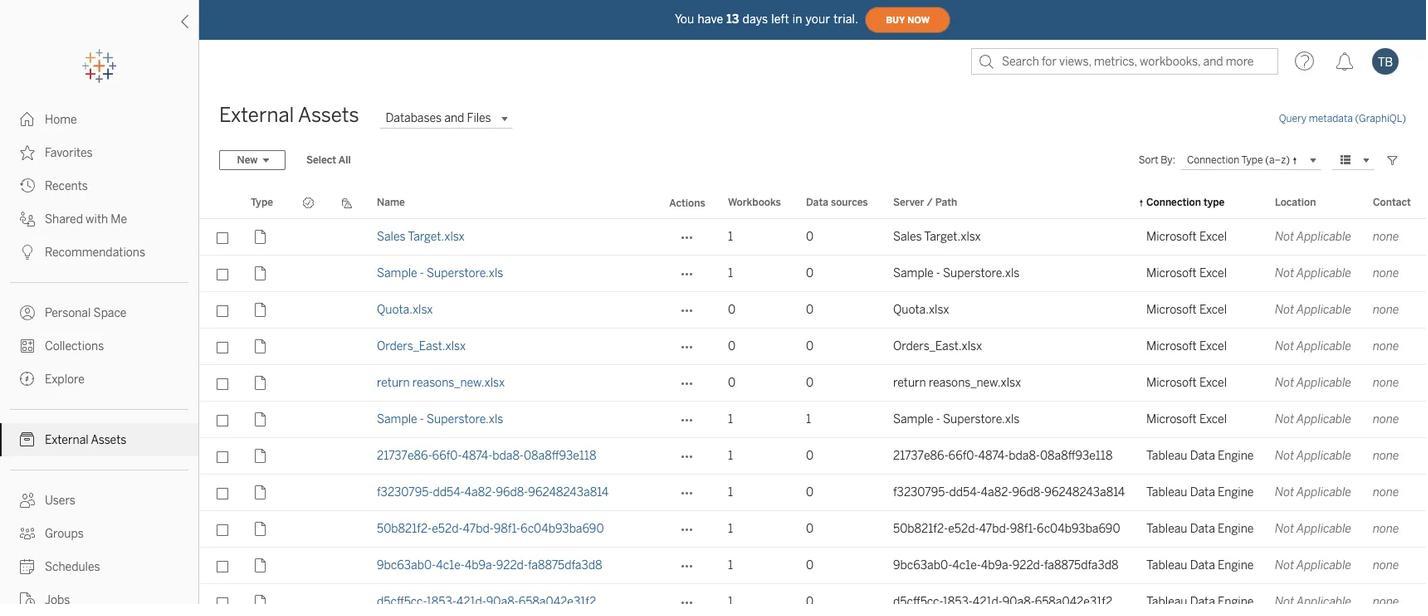 Task type: describe. For each thing, give the bounding box(es) containing it.
groups link
[[0, 517, 199, 551]]

new
[[237, 154, 258, 166]]

none for 21737e86-66f0-4874-bda8-08a8ff93e118 link
[[1374, 449, 1400, 463]]

0 for quota.xlsx
[[807, 303, 814, 317]]

applicable for row containing 9bc63ab0-4c1e-4b9a-922d-fa8875dfa3d8
[[1297, 559, 1352, 573]]

microsoft for return reasons_new.xlsx link
[[1147, 376, 1197, 390]]

1 bda8- from the left
[[493, 449, 524, 463]]

shared
[[45, 213, 83, 227]]

microsoft excel for orders_east.xlsx link
[[1147, 340, 1228, 354]]

2 08a8ff93e118 from the left
[[1041, 449, 1113, 463]]

space
[[93, 306, 127, 321]]

by text only_f5he34f image for users
[[20, 493, 35, 508]]

2 none from the top
[[1374, 267, 1400, 281]]

6 microsoft from the top
[[1147, 413, 1197, 427]]

by text only_f5he34f image for explore
[[20, 372, 35, 387]]

1 sales from the left
[[377, 230, 406, 244]]

2 dd54- from the left
[[950, 486, 981, 500]]

recents link
[[0, 169, 199, 203]]

sample - superstore.xls link for 0
[[377, 267, 504, 281]]

11 row from the top
[[199, 585, 1427, 605]]

1 sales target.xlsx from the left
[[377, 230, 465, 244]]

server
[[894, 197, 925, 208]]

quota.xlsx link
[[377, 303, 433, 317]]

6 none from the top
[[1374, 413, 1400, 427]]

applicable for sixth row
[[1297, 413, 1352, 427]]

home link
[[0, 103, 199, 136]]

not applicable for second row
[[1276, 267, 1352, 281]]

6 microsoft excel from the top
[[1147, 413, 1228, 427]]

in
[[793, 12, 803, 26]]

workbooks
[[728, 197, 781, 208]]

2 bda8- from the left
[[1009, 449, 1041, 463]]

(graphiql)
[[1356, 113, 1407, 125]]

personal space link
[[0, 297, 199, 330]]

favorites
[[45, 146, 93, 160]]

applicable for row containing sales target.xlsx
[[1297, 230, 1352, 244]]

assets inside main navigation. press the up and down arrow keys to access links. element
[[91, 434, 127, 448]]

row containing f3230795-dd54-4a82-96d8-96248243a814
[[199, 475, 1427, 512]]

row containing sales target.xlsx
[[199, 219, 1427, 256]]

not applicable for row containing sales target.xlsx
[[1276, 230, 1352, 244]]

1 47bd- from the left
[[463, 522, 494, 537]]

1 fa8875dfa3d8 from the left
[[528, 559, 603, 573]]

engine for 6c04b93ba690
[[1218, 522, 1255, 537]]

select all
[[306, 154, 351, 166]]

1 98f1- from the left
[[494, 522, 521, 537]]

2 9bc63ab0- from the left
[[894, 559, 953, 573]]

1 08a8ff93e118 from the left
[[524, 449, 597, 463]]

not applicable for row containing 21737e86-66f0-4874-bda8-08a8ff93e118
[[1276, 449, 1352, 463]]

recommendations link
[[0, 236, 199, 269]]

2 9bc63ab0-4c1e-4b9a-922d-fa8875dfa3d8 from the left
[[894, 559, 1119, 573]]

microsoft for sales target.xlsx link
[[1147, 230, 1197, 244]]

1 66f0- from the left
[[432, 449, 462, 463]]

2 21737e86-66f0-4874-bda8-08a8ff93e118 from the left
[[894, 449, 1113, 463]]

2 file (microsoft excel) image from the top
[[251, 300, 271, 320]]

collections
[[45, 340, 104, 354]]

file (microsoft excel) image for sample
[[251, 264, 271, 284]]

location
[[1276, 197, 1317, 208]]

2 return reasons_new.xlsx from the left
[[894, 376, 1022, 390]]

favorites link
[[0, 136, 199, 169]]

0 horizontal spatial type
[[251, 197, 273, 208]]

data sources
[[807, 197, 868, 208]]

9bc63ab0-4c1e-4b9a-922d-fa8875dfa3d8 link
[[377, 559, 603, 573]]

2 file (microsoft excel) image from the top
[[251, 337, 271, 357]]

21737e86-66f0-4874-bda8-08a8ff93e118 link
[[377, 449, 597, 463]]

file (tableau data engine) image for 21737e86-
[[251, 446, 271, 466]]

metadata
[[1310, 113, 1354, 125]]

by text only_f5he34f image for home
[[20, 112, 35, 127]]

not for row containing quota.xlsx
[[1276, 303, 1295, 317]]

engine for fa8875dfa3d8
[[1218, 559, 1255, 573]]

1 f3230795- from the left
[[377, 486, 433, 500]]

1 orders_east.xlsx from the left
[[377, 340, 466, 354]]

row containing quota.xlsx
[[199, 292, 1427, 329]]

excel for row containing return reasons_new.xlsx
[[1200, 376, 1228, 390]]

2 sales target.xlsx from the left
[[894, 230, 982, 244]]

file (microsoft excel) image for return
[[251, 373, 271, 393]]

not applicable for sixth row
[[1276, 413, 1352, 427]]

with
[[86, 213, 108, 227]]

users link
[[0, 484, 199, 517]]

2 50b821f2-e52d-47bd-98f1-6c04b93ba690 from the left
[[894, 522, 1121, 537]]

not applicable for row containing 50b821f2-e52d-47bd-98f1-6c04b93ba690
[[1276, 522, 1352, 537]]

personal
[[45, 306, 91, 321]]

sort by:
[[1139, 154, 1176, 166]]

1 50b821f2-e52d-47bd-98f1-6c04b93ba690 from the left
[[377, 522, 604, 537]]

trial.
[[834, 12, 859, 26]]

microsoft for quota.xlsx link
[[1147, 303, 1197, 317]]

by text only_f5he34f image for groups
[[20, 527, 35, 542]]

1 target.xlsx from the left
[[408, 230, 465, 244]]

1 4a82- from the left
[[465, 486, 496, 500]]

1 quota.xlsx from the left
[[377, 303, 433, 317]]

contact
[[1374, 197, 1412, 208]]

orders_east.xlsx link
[[377, 340, 466, 354]]

schedules
[[45, 561, 100, 575]]

you have 13 days left in your trial.
[[675, 12, 859, 26]]

by text only_f5he34f image for personal space
[[20, 306, 35, 321]]

engine for 08a8ff93e118
[[1218, 449, 1255, 463]]

2 microsoft excel from the top
[[1147, 267, 1228, 281]]

connection type (a–z) button
[[1181, 150, 1322, 170]]

2 return from the left
[[894, 376, 927, 390]]

2 e52d- from the left
[[949, 522, 980, 537]]

external inside main navigation. press the up and down arrow keys to access links. element
[[45, 434, 89, 448]]

2 21737e86- from the left
[[894, 449, 949, 463]]

1 reasons_new.xlsx from the left
[[413, 376, 505, 390]]

1 9bc63ab0-4c1e-4b9a-922d-fa8875dfa3d8 from the left
[[377, 559, 603, 573]]

you
[[675, 12, 695, 26]]

2 922d- from the left
[[1013, 559, 1045, 573]]

excel for row containing orders_east.xlsx
[[1200, 340, 1228, 354]]

none for orders_east.xlsx link
[[1374, 340, 1400, 354]]

1 21737e86- from the left
[[377, 449, 432, 463]]

microsoft excel for return reasons_new.xlsx link
[[1147, 376, 1228, 390]]

1 dd54- from the left
[[433, 486, 465, 500]]

1 6c04b93ba690 from the left
[[521, 522, 604, 537]]

1 4874- from the left
[[462, 449, 493, 463]]

row containing 21737e86-66f0-4874-bda8-08a8ff93e118
[[199, 439, 1427, 475]]

by text only_f5he34f image for schedules
[[20, 560, 35, 575]]

2 96248243a814 from the left
[[1045, 486, 1126, 500]]

8 by text only_f5he34f image from the top
[[20, 593, 35, 605]]

2 f3230795-dd54-4a82-96d8-96248243a814 from the left
[[894, 486, 1126, 500]]

tableau for fa8875dfa3d8
[[1147, 559, 1188, 573]]

2 4874- from the left
[[979, 449, 1009, 463]]

none for 9bc63ab0-4c1e-4b9a-922d-fa8875dfa3d8 link
[[1374, 559, 1400, 573]]

2 quota.xlsx from the left
[[894, 303, 950, 317]]

data for 9bc63ab0-4c1e-4b9a-922d-fa8875dfa3d8
[[1191, 559, 1216, 573]]

days
[[743, 12, 769, 26]]

microsoft excel for sales target.xlsx link
[[1147, 230, 1228, 244]]

0 for f3230795-dd54-4a82-96d8-96248243a814
[[807, 486, 814, 500]]

schedules link
[[0, 551, 199, 584]]

type inside popup button
[[1242, 154, 1264, 165]]

1 f3230795-dd54-4a82-96d8-96248243a814 from the left
[[377, 486, 609, 500]]

buy now button
[[866, 7, 951, 33]]

1 21737e86-66f0-4874-bda8-08a8ff93e118 from the left
[[377, 449, 597, 463]]

2 4a82- from the left
[[981, 486, 1013, 500]]

2 50b821f2- from the left
[[894, 522, 949, 537]]

(a–z)
[[1266, 154, 1291, 165]]

sort
[[1139, 154, 1159, 166]]

return reasons_new.xlsx link
[[377, 376, 505, 390]]

excel for row containing sales target.xlsx
[[1200, 230, 1228, 244]]

by text only_f5he34f image for external assets
[[20, 433, 35, 448]]

tableau data engine for 50b821f2-e52d-47bd-98f1-6c04b93ba690
[[1147, 522, 1255, 537]]

excel for second row
[[1200, 267, 1228, 281]]

excel for sixth row
[[1200, 413, 1228, 427]]

50b821f2-e52d-47bd-98f1-6c04b93ba690 link
[[377, 522, 604, 537]]

query
[[1280, 113, 1307, 125]]

3 file (tableau data engine) image from the top
[[251, 593, 271, 605]]

2 4c1e- from the left
[[953, 559, 982, 573]]

row containing 9bc63ab0-4c1e-4b9a-922d-fa8875dfa3d8
[[199, 548, 1427, 585]]

not applicable for row containing 9bc63ab0-4c1e-4b9a-922d-fa8875dfa3d8
[[1276, 559, 1352, 573]]

2 row from the top
[[199, 256, 1427, 292]]

connection type (a–z)
[[1188, 154, 1291, 165]]

by text only_f5he34f image for collections
[[20, 339, 35, 354]]

2 66f0- from the left
[[949, 449, 979, 463]]

file (tableau data engine) image for 9bc63ab0-
[[251, 556, 271, 576]]

6 row from the top
[[199, 402, 1427, 439]]

2 target.xlsx from the left
[[925, 230, 982, 244]]

by text only_f5he34f image for favorites
[[20, 145, 35, 160]]

not for row containing orders_east.xlsx
[[1276, 340, 1295, 354]]

1 return reasons_new.xlsx from the left
[[377, 376, 505, 390]]

tableau for 96248243a814
[[1147, 486, 1188, 500]]

tableau data engine for 21737e86-66f0-4874-bda8-08a8ff93e118
[[1147, 449, 1255, 463]]

0 for 21737e86-66f0-4874-bda8-08a8ff93e118
[[807, 449, 814, 463]]

microsoft excel for quota.xlsx link
[[1147, 303, 1228, 317]]

2 orders_east.xlsx from the left
[[894, 340, 983, 354]]

buy now
[[886, 15, 930, 25]]

1 50b821f2- from the left
[[377, 522, 432, 537]]

main navigation. press the up and down arrow keys to access links. element
[[0, 103, 199, 605]]



Task type: vqa. For each thing, say whether or not it's contained in the screenshot.
Orders_East.xlsx
yes



Task type: locate. For each thing, give the bounding box(es) containing it.
have
[[698, 12, 724, 26]]

type
[[1204, 197, 1225, 208]]

return reasons_new.xlsx
[[377, 376, 505, 390], [894, 376, 1022, 390]]

21737e86-
[[377, 449, 432, 463], [894, 449, 949, 463]]

3 by text only_f5he34f image from the top
[[20, 339, 35, 354]]

1 e52d- from the left
[[432, 522, 463, 537]]

1 horizontal spatial type
[[1242, 154, 1264, 165]]

connection up type
[[1188, 154, 1240, 165]]

1 vertical spatial file (tableau data engine) image
[[251, 556, 271, 576]]

1 horizontal spatial fa8875dfa3d8
[[1045, 559, 1119, 573]]

file (microsoft excel) image
[[251, 264, 271, 284], [251, 337, 271, 357], [251, 373, 271, 393]]

3 microsoft excel from the top
[[1147, 303, 1228, 317]]

file (tableau data engine) image for 50b821f2-
[[251, 520, 271, 539]]

96d8-
[[496, 486, 529, 500], [1013, 486, 1045, 500]]

list view image
[[1339, 153, 1354, 168]]

0 horizontal spatial 66f0-
[[432, 449, 462, 463]]

1 horizontal spatial 98f1-
[[1011, 522, 1037, 537]]

1 vertical spatial file (microsoft excel) image
[[251, 300, 271, 320]]

by text only_f5he34f image
[[20, 112, 35, 127], [20, 145, 35, 160], [20, 179, 35, 194], [20, 245, 35, 260], [20, 433, 35, 448], [20, 493, 35, 508], [20, 527, 35, 542], [20, 593, 35, 605]]

recents
[[45, 179, 88, 194]]

1 vertical spatial type
[[251, 197, 273, 208]]

50b821f2-e52d-47bd-98f1-6c04b93ba690
[[377, 522, 604, 537], [894, 522, 1121, 537]]

external assets link
[[0, 424, 199, 457]]

2 96d8- from the left
[[1013, 486, 1045, 500]]

engine
[[1218, 449, 1255, 463], [1218, 486, 1255, 500], [1218, 522, 1255, 537], [1218, 559, 1255, 573]]

row group containing sales target.xlsx
[[199, 219, 1427, 605]]

file (tableau data engine) image
[[251, 483, 271, 503], [251, 520, 271, 539]]

target.xlsx up quota.xlsx link
[[408, 230, 465, 244]]

by text only_f5he34f image left 'collections'
[[20, 339, 35, 354]]

2 vertical spatial file (microsoft excel) image
[[251, 373, 271, 393]]

f3230795-dd54-4a82-96d8-96248243a814
[[377, 486, 609, 500], [894, 486, 1126, 500]]

0 horizontal spatial 922d-
[[496, 559, 528, 573]]

by:
[[1161, 154, 1176, 166]]

file (tableau data engine) image for f3230795-
[[251, 483, 271, 503]]

8 not applicable from the top
[[1276, 486, 1352, 500]]

connection inside connection type (a–z) popup button
[[1188, 154, 1240, 165]]

2 not from the top
[[1276, 267, 1295, 281]]

0 horizontal spatial sales target.xlsx
[[377, 230, 465, 244]]

0 horizontal spatial return reasons_new.xlsx
[[377, 376, 505, 390]]

0 horizontal spatial 4874-
[[462, 449, 493, 463]]

sample - superstore.xls link down return reasons_new.xlsx link
[[377, 413, 504, 427]]

not applicable
[[1276, 230, 1352, 244], [1276, 267, 1352, 281], [1276, 303, 1352, 317], [1276, 340, 1352, 354], [1276, 376, 1352, 390], [1276, 413, 1352, 427], [1276, 449, 1352, 463], [1276, 486, 1352, 500], [1276, 522, 1352, 537], [1276, 559, 1352, 573]]

quota.xlsx
[[377, 303, 433, 317], [894, 303, 950, 317]]

0 for sales target.xlsx
[[807, 230, 814, 244]]

Search for views, metrics, workbooks, and more text field
[[972, 48, 1279, 75]]

data for f3230795-dd54-4a82-96d8-96248243a814
[[1191, 486, 1216, 500]]

1 9bc63ab0- from the left
[[377, 559, 436, 573]]

not for row containing 50b821f2-e52d-47bd-98f1-6c04b93ba690
[[1276, 522, 1295, 537]]

connection
[[1188, 154, 1240, 165], [1147, 197, 1202, 208]]

shared with me link
[[0, 203, 199, 236]]

1 microsoft excel from the top
[[1147, 230, 1228, 244]]

0 for sample - superstore.xls
[[807, 267, 814, 281]]

1 horizontal spatial 21737e86-66f0-4874-bda8-08a8ff93e118
[[894, 449, 1113, 463]]

buy
[[886, 15, 906, 25]]

1 by text only_f5he34f image from the top
[[20, 112, 35, 127]]

0 horizontal spatial dd54-
[[433, 486, 465, 500]]

7 row from the top
[[199, 439, 1427, 475]]

not for row containing return reasons_new.xlsx
[[1276, 376, 1295, 390]]

1 vertical spatial connection
[[1147, 197, 1202, 208]]

1 horizontal spatial 96248243a814
[[1045, 486, 1126, 500]]

3 file (microsoft excel) image from the top
[[251, 373, 271, 393]]

by text only_f5he34f image left the personal
[[20, 306, 35, 321]]

0 horizontal spatial return
[[377, 376, 410, 390]]

0 horizontal spatial assets
[[91, 434, 127, 448]]

explore link
[[0, 363, 199, 396]]

0 vertical spatial file (microsoft excel) image
[[251, 264, 271, 284]]

1 horizontal spatial f3230795-dd54-4a82-96d8-96248243a814
[[894, 486, 1126, 500]]

4 microsoft excel from the top
[[1147, 340, 1228, 354]]

4 excel from the top
[[1200, 340, 1228, 354]]

4 tableau from the top
[[1147, 559, 1188, 573]]

0 for return reasons_new.xlsx
[[807, 376, 814, 390]]

external
[[219, 103, 294, 127], [45, 434, 89, 448]]

not applicable for row containing orders_east.xlsx
[[1276, 340, 1352, 354]]

3 tableau data engine from the top
[[1147, 522, 1255, 537]]

row
[[199, 219, 1427, 256], [199, 256, 1427, 292], [199, 292, 1427, 329], [199, 329, 1427, 365], [199, 365, 1427, 402], [199, 402, 1427, 439], [199, 439, 1427, 475], [199, 475, 1427, 512], [199, 512, 1427, 548], [199, 548, 1427, 585], [199, 585, 1427, 605]]

external assets up users link
[[45, 434, 127, 448]]

0 horizontal spatial 9bc63ab0-
[[377, 559, 436, 573]]

8 applicable from the top
[[1297, 486, 1352, 500]]

1 horizontal spatial sales target.xlsx
[[894, 230, 982, 244]]

4874-
[[462, 449, 493, 463], [979, 449, 1009, 463]]

5 microsoft excel from the top
[[1147, 376, 1228, 390]]

none for return reasons_new.xlsx link
[[1374, 376, 1400, 390]]

connection for connection type
[[1147, 197, 1202, 208]]

0 horizontal spatial sales
[[377, 230, 406, 244]]

9 row from the top
[[199, 512, 1427, 548]]

f3230795-
[[377, 486, 433, 500], [894, 486, 950, 500]]

sales
[[377, 230, 406, 244], [894, 230, 922, 244]]

by text only_f5he34f image inside the explore link
[[20, 372, 35, 387]]

0 for 50b821f2-e52d-47bd-98f1-6c04b93ba690
[[807, 522, 814, 537]]

file (tableau data engine) image
[[251, 446, 271, 466], [251, 556, 271, 576], [251, 593, 271, 605]]

by text only_f5he34f image for shared with me
[[20, 212, 35, 227]]

external assets inside main navigation. press the up and down arrow keys to access links. element
[[45, 434, 127, 448]]

0 vertical spatial file (tableau data engine) image
[[251, 446, 271, 466]]

file (microsoft excel) image for sample
[[251, 410, 271, 430]]

0 vertical spatial external assets
[[219, 103, 359, 127]]

0 horizontal spatial f3230795-
[[377, 486, 433, 500]]

applicable for row containing return reasons_new.xlsx
[[1297, 376, 1352, 390]]

cell
[[289, 219, 328, 256], [328, 219, 367, 256], [289, 256, 328, 292], [328, 256, 367, 292], [289, 292, 328, 329], [328, 292, 367, 329], [289, 329, 328, 365], [328, 329, 367, 365], [289, 365, 328, 402], [328, 365, 367, 402], [289, 402, 328, 439], [328, 402, 367, 439], [289, 439, 328, 475], [328, 439, 367, 475], [289, 475, 328, 512], [328, 475, 367, 512], [289, 512, 328, 548], [328, 512, 367, 548], [289, 548, 328, 585], [328, 548, 367, 585]]

0 for orders_east.xlsx
[[807, 340, 814, 354]]

0 horizontal spatial external
[[45, 434, 89, 448]]

f3230795-dd54-4a82-96d8-96248243a814 link
[[377, 486, 609, 500]]

tableau
[[1147, 449, 1188, 463], [1147, 486, 1188, 500], [1147, 522, 1188, 537], [1147, 559, 1188, 573]]

1 vertical spatial external assets
[[45, 434, 127, 448]]

1 horizontal spatial 4c1e-
[[953, 559, 982, 573]]

2 vertical spatial file (microsoft excel) image
[[251, 410, 271, 430]]

1 vertical spatial file (tableau data engine) image
[[251, 520, 271, 539]]

0 horizontal spatial 08a8ff93e118
[[524, 449, 597, 463]]

0 vertical spatial external
[[219, 103, 294, 127]]

2 applicable from the top
[[1297, 267, 1352, 281]]

grid
[[199, 188, 1427, 605]]

1 horizontal spatial sales
[[894, 230, 922, 244]]

type down new popup button
[[251, 197, 273, 208]]

reasons_new.xlsx
[[413, 376, 505, 390], [929, 376, 1022, 390]]

4 engine from the top
[[1218, 559, 1255, 573]]

10 none from the top
[[1374, 559, 1400, 573]]

9bc63ab0-
[[377, 559, 436, 573], [894, 559, 953, 573]]

me
[[111, 213, 127, 227]]

6 by text only_f5he34f image from the top
[[20, 493, 35, 508]]

1 horizontal spatial quota.xlsx
[[894, 303, 950, 317]]

file (microsoft excel) image for sales
[[251, 227, 271, 247]]

now
[[908, 15, 930, 25]]

1 horizontal spatial orders_east.xlsx
[[894, 340, 983, 354]]

sales down name
[[377, 230, 406, 244]]

tableau data engine for 9bc63ab0-4c1e-4b9a-922d-fa8875dfa3d8
[[1147, 559, 1255, 573]]

by text only_f5he34f image for recents
[[20, 179, 35, 194]]

0 horizontal spatial 21737e86-66f0-4874-bda8-08a8ff93e118
[[377, 449, 597, 463]]

by text only_f5he34f image inside home link
[[20, 112, 35, 127]]

connection for connection type (a–z)
[[1188, 154, 1240, 165]]

0 horizontal spatial e52d-
[[432, 522, 463, 537]]

applicable for row containing orders_east.xlsx
[[1297, 340, 1352, 354]]

sales down server
[[894, 230, 922, 244]]

grid containing sales target.xlsx
[[199, 188, 1427, 605]]

1
[[728, 230, 733, 244], [728, 267, 733, 281], [728, 413, 733, 427], [807, 413, 812, 427], [728, 449, 733, 463], [728, 486, 733, 500], [728, 522, 733, 537], [728, 559, 733, 573]]

5 by text only_f5he34f image from the top
[[20, 433, 35, 448]]

1 horizontal spatial 66f0-
[[949, 449, 979, 463]]

bda8-
[[493, 449, 524, 463], [1009, 449, 1041, 463]]

0 vertical spatial type
[[1242, 154, 1264, 165]]

1 horizontal spatial external
[[219, 103, 294, 127]]

target.xlsx
[[408, 230, 465, 244], [925, 230, 982, 244]]

explore
[[45, 373, 85, 387]]

1 horizontal spatial 4874-
[[979, 449, 1009, 463]]

by text only_f5he34f image inside collections link
[[20, 339, 35, 354]]

not for second row
[[1276, 267, 1295, 281]]

data for 21737e86-66f0-4874-bda8-08a8ff93e118
[[1191, 449, 1216, 463]]

6 not from the top
[[1276, 413, 1295, 427]]

by text only_f5he34f image inside "recents" link
[[20, 179, 35, 194]]

by text only_f5he34f image inside 'schedules' "link"
[[20, 560, 35, 575]]

5 not applicable from the top
[[1276, 376, 1352, 390]]

96248243a814
[[529, 486, 609, 500], [1045, 486, 1126, 500]]

0 horizontal spatial 9bc63ab0-4c1e-4b9a-922d-fa8875dfa3d8
[[377, 559, 603, 573]]

1 horizontal spatial bda8-
[[1009, 449, 1041, 463]]

row group
[[199, 219, 1427, 605]]

external down explore
[[45, 434, 89, 448]]

1 vertical spatial file (microsoft excel) image
[[251, 337, 271, 357]]

50b821f2-
[[377, 522, 432, 537], [894, 522, 949, 537]]

not for sixth row
[[1276, 413, 1295, 427]]

1 922d- from the left
[[496, 559, 528, 573]]

9bc63ab0-4c1e-4b9a-922d-fa8875dfa3d8
[[377, 559, 603, 573], [894, 559, 1119, 573]]

none for sales target.xlsx link
[[1374, 230, 1400, 244]]

0 horizontal spatial 50b821f2-
[[377, 522, 432, 537]]

1 excel from the top
[[1200, 230, 1228, 244]]

applicable for row containing f3230795-dd54-4a82-96d8-96248243a814
[[1297, 486, 1352, 500]]

1 4b9a- from the left
[[465, 559, 497, 573]]

1 none from the top
[[1374, 230, 1400, 244]]

4 not from the top
[[1276, 340, 1295, 354]]

1 96d8- from the left
[[496, 486, 529, 500]]

0 horizontal spatial target.xlsx
[[408, 230, 465, 244]]

9 not applicable from the top
[[1276, 522, 1352, 537]]

1 file (microsoft excel) image from the top
[[251, 264, 271, 284]]

by text only_f5he34f image inside favorites link
[[20, 145, 35, 160]]

0 horizontal spatial 4b9a-
[[465, 559, 497, 573]]

66f0-
[[432, 449, 462, 463], [949, 449, 979, 463]]

by text only_f5he34f image inside personal space link
[[20, 306, 35, 321]]

applicable for row containing quota.xlsx
[[1297, 303, 1352, 317]]

1 horizontal spatial external assets
[[219, 103, 359, 127]]

0 vertical spatial assets
[[298, 103, 359, 127]]

e52d-
[[432, 522, 463, 537], [949, 522, 980, 537]]

by text only_f5he34f image inside groups link
[[20, 527, 35, 542]]

0 horizontal spatial 6c04b93ba690
[[521, 522, 604, 537]]

1 horizontal spatial 6c04b93ba690
[[1037, 522, 1121, 537]]

4 by text only_f5he34f image from the top
[[20, 372, 35, 387]]

4 none from the top
[[1374, 340, 1400, 354]]

1 horizontal spatial 9bc63ab0-
[[894, 559, 953, 573]]

1 applicable from the top
[[1297, 230, 1352, 244]]

by text only_f5he34f image for recommendations
[[20, 245, 35, 260]]

microsoft
[[1147, 230, 1197, 244], [1147, 267, 1197, 281], [1147, 303, 1197, 317], [1147, 340, 1197, 354], [1147, 376, 1197, 390], [1147, 413, 1197, 427]]

microsoft for orders_east.xlsx link
[[1147, 340, 1197, 354]]

excel for row containing quota.xlsx
[[1200, 303, 1228, 317]]

7 none from the top
[[1374, 449, 1400, 463]]

2 47bd- from the left
[[980, 522, 1011, 537]]

home
[[45, 113, 77, 127]]

external assets
[[219, 103, 359, 127], [45, 434, 127, 448]]

0 horizontal spatial quota.xlsx
[[377, 303, 433, 317]]

sample - superstore.xls link down sales target.xlsx link
[[377, 267, 504, 281]]

connection type
[[1147, 197, 1225, 208]]

sample - superstore.xls
[[377, 267, 504, 281], [894, 267, 1020, 281], [377, 413, 504, 427], [894, 413, 1020, 427]]

10 not applicable from the top
[[1276, 559, 1352, 573]]

1 horizontal spatial 47bd-
[[980, 522, 1011, 537]]

tableau for 6c04b93ba690
[[1147, 522, 1188, 537]]

1 file (tableau data engine) image from the top
[[251, 483, 271, 503]]

none for quota.xlsx link
[[1374, 303, 1400, 317]]

not applicable for row containing f3230795-dd54-4a82-96d8-96248243a814
[[1276, 486, 1352, 500]]

name
[[377, 197, 405, 208]]

2 fa8875dfa3d8 from the left
[[1045, 559, 1119, 573]]

3 excel from the top
[[1200, 303, 1228, 317]]

0 horizontal spatial 4c1e-
[[436, 559, 465, 573]]

sales target.xlsx link
[[377, 230, 465, 244]]

7 not applicable from the top
[[1276, 449, 1352, 463]]

row containing return reasons_new.xlsx
[[199, 365, 1427, 402]]

1 horizontal spatial return reasons_new.xlsx
[[894, 376, 1022, 390]]

1 horizontal spatial 4a82-
[[981, 486, 1013, 500]]

0 vertical spatial connection
[[1188, 154, 1240, 165]]

not applicable for row containing quota.xlsx
[[1276, 303, 1352, 317]]

not for row containing 21737e86-66f0-4874-bda8-08a8ff93e118
[[1276, 449, 1295, 463]]

0 horizontal spatial 50b821f2-e52d-47bd-98f1-6c04b93ba690
[[377, 522, 604, 537]]

5 not from the top
[[1276, 376, 1295, 390]]

5 excel from the top
[[1200, 376, 1228, 390]]

8 none from the top
[[1374, 486, 1400, 500]]

by text only_f5he34f image
[[20, 212, 35, 227], [20, 306, 35, 321], [20, 339, 35, 354], [20, 372, 35, 387], [20, 560, 35, 575]]

shared with me
[[45, 213, 127, 227]]

target.xlsx down path
[[925, 230, 982, 244]]

2 sales from the left
[[894, 230, 922, 244]]

2 4b9a- from the left
[[982, 559, 1013, 573]]

sales target.xlsx down name
[[377, 230, 465, 244]]

1 horizontal spatial 50b821f2-e52d-47bd-98f1-6c04b93ba690
[[894, 522, 1121, 537]]

actions
[[670, 198, 706, 209]]

0 horizontal spatial external assets
[[45, 434, 127, 448]]

1 horizontal spatial 96d8-
[[1013, 486, 1045, 500]]

1 horizontal spatial return
[[894, 376, 927, 390]]

1 4c1e- from the left
[[436, 559, 465, 573]]

3 microsoft from the top
[[1147, 303, 1197, 317]]

query metadata (graphiql)
[[1280, 113, 1407, 125]]

21737e86-66f0-4874-bda8-08a8ff93e118
[[377, 449, 597, 463], [894, 449, 1113, 463]]

0 horizontal spatial 96d8-
[[496, 486, 529, 500]]

tableau data engine for f3230795-dd54-4a82-96d8-96248243a814
[[1147, 486, 1255, 500]]

5 by text only_f5he34f image from the top
[[20, 560, 35, 575]]

assets
[[298, 103, 359, 127], [91, 434, 127, 448]]

1 return from the left
[[377, 376, 410, 390]]

type
[[1242, 154, 1264, 165], [251, 197, 273, 208]]

1 horizontal spatial reasons_new.xlsx
[[929, 376, 1022, 390]]

1 vertical spatial external
[[45, 434, 89, 448]]

1 horizontal spatial 50b821f2-
[[894, 522, 949, 537]]

navigation panel element
[[0, 50, 199, 605]]

1 96248243a814 from the left
[[529, 486, 609, 500]]

2 vertical spatial file (tableau data engine) image
[[251, 593, 271, 605]]

none for f3230795-dd54-4a82-96d8-96248243a814 link
[[1374, 486, 1400, 500]]

0 horizontal spatial 98f1-
[[494, 522, 521, 537]]

personal space
[[45, 306, 127, 321]]

8 row from the top
[[199, 475, 1427, 512]]

1 vertical spatial assets
[[91, 434, 127, 448]]

applicable for row containing 21737e86-66f0-4874-bda8-08a8ff93e118
[[1297, 449, 1352, 463]]

1 horizontal spatial target.xlsx
[[925, 230, 982, 244]]

2 6c04b93ba690 from the left
[[1037, 522, 1121, 537]]

not for row containing 9bc63ab0-4c1e-4b9a-922d-fa8875dfa3d8
[[1276, 559, 1295, 573]]

users
[[45, 494, 75, 508]]

4 applicable from the top
[[1297, 340, 1352, 354]]

external assets up select
[[219, 103, 359, 127]]

08a8ff93e118
[[524, 449, 597, 463], [1041, 449, 1113, 463]]

2 file (tableau data engine) image from the top
[[251, 556, 271, 576]]

922d-
[[496, 559, 528, 573], [1013, 559, 1045, 573]]

4 tableau data engine from the top
[[1147, 559, 1255, 573]]

applicable for row containing 50b821f2-e52d-47bd-98f1-6c04b93ba690
[[1297, 522, 1352, 537]]

0 horizontal spatial f3230795-dd54-4a82-96d8-96248243a814
[[377, 486, 609, 500]]

file (microsoft excel) image
[[251, 227, 271, 247], [251, 300, 271, 320], [251, 410, 271, 430]]

10 not from the top
[[1276, 559, 1295, 573]]

0
[[807, 230, 814, 244], [807, 267, 814, 281], [728, 303, 736, 317], [807, 303, 814, 317], [728, 340, 736, 354], [807, 340, 814, 354], [728, 376, 736, 390], [807, 376, 814, 390], [807, 449, 814, 463], [807, 486, 814, 500], [807, 522, 814, 537], [807, 559, 814, 573]]

/
[[927, 197, 933, 208]]

1 horizontal spatial 9bc63ab0-4c1e-4b9a-922d-fa8875dfa3d8
[[894, 559, 1119, 573]]

not
[[1276, 230, 1295, 244], [1276, 267, 1295, 281], [1276, 303, 1295, 317], [1276, 340, 1295, 354], [1276, 376, 1295, 390], [1276, 413, 1295, 427], [1276, 449, 1295, 463], [1276, 486, 1295, 500], [1276, 522, 1295, 537], [1276, 559, 1295, 573]]

path
[[936, 197, 958, 208]]

your
[[806, 12, 831, 26]]

collections link
[[0, 330, 199, 363]]

by text only_f5he34f image left schedules on the left bottom
[[20, 560, 35, 575]]

1 tableau from the top
[[1147, 449, 1188, 463]]

1 horizontal spatial 08a8ff93e118
[[1041, 449, 1113, 463]]

engine for 96248243a814
[[1218, 486, 1255, 500]]

2 98f1- from the left
[[1011, 522, 1037, 537]]

0 for 9bc63ab0-4c1e-4b9a-922d-fa8875dfa3d8
[[807, 559, 814, 573]]

type left (a–z)
[[1242, 154, 1264, 165]]

2 reasons_new.xlsx from the left
[[929, 376, 1022, 390]]

select
[[306, 154, 337, 166]]

1 horizontal spatial f3230795-
[[894, 486, 950, 500]]

4 by text only_f5he34f image from the top
[[20, 245, 35, 260]]

4 not applicable from the top
[[1276, 340, 1352, 354]]

1 file (tableau data engine) image from the top
[[251, 446, 271, 466]]

0 horizontal spatial orders_east.xlsx
[[377, 340, 466, 354]]

by text only_f5he34f image inside the external assets link
[[20, 433, 35, 448]]

1 horizontal spatial 4b9a-
[[982, 559, 1013, 573]]

3 row from the top
[[199, 292, 1427, 329]]

select all button
[[296, 150, 362, 170]]

connection left type
[[1147, 197, 1202, 208]]

1 not from the top
[[1276, 230, 1295, 244]]

3 none from the top
[[1374, 303, 1400, 317]]

all
[[339, 154, 351, 166]]

-
[[420, 267, 424, 281], [937, 267, 941, 281], [420, 413, 424, 427], [937, 413, 941, 427]]

sample - superstore.xls link for 1
[[377, 413, 504, 427]]

data for 50b821f2-e52d-47bd-98f1-6c04b93ba690
[[1191, 522, 1216, 537]]

by text only_f5he34f image inside shared with me link
[[20, 212, 35, 227]]

7 not from the top
[[1276, 449, 1295, 463]]

recommendations
[[45, 246, 145, 260]]

0 horizontal spatial 21737e86-
[[377, 449, 432, 463]]

by text only_f5he34f image left explore
[[20, 372, 35, 387]]

external up new popup button
[[219, 103, 294, 127]]

applicable for second row
[[1297, 267, 1352, 281]]

0 horizontal spatial 96248243a814
[[529, 486, 609, 500]]

2 microsoft from the top
[[1147, 267, 1197, 281]]

left
[[772, 12, 790, 26]]

2 f3230795- from the left
[[894, 486, 950, 500]]

tableau for 08a8ff93e118
[[1147, 449, 1188, 463]]

1 horizontal spatial dd54-
[[950, 486, 981, 500]]

0 vertical spatial file (tableau data engine) image
[[251, 483, 271, 503]]

13
[[727, 12, 740, 26]]

1 horizontal spatial 21737e86-
[[894, 449, 949, 463]]

row containing orders_east.xlsx
[[199, 329, 1427, 365]]

groups
[[45, 527, 84, 542]]

6 not applicable from the top
[[1276, 413, 1352, 427]]

0 horizontal spatial reasons_new.xlsx
[[413, 376, 505, 390]]

not for row containing sales target.xlsx
[[1276, 230, 1295, 244]]

not applicable for row containing return reasons_new.xlsx
[[1276, 376, 1352, 390]]

1 vertical spatial sample - superstore.xls link
[[377, 413, 504, 427]]

by text only_f5he34f image inside recommendations link
[[20, 245, 35, 260]]

0 vertical spatial sample - superstore.xls link
[[377, 267, 504, 281]]

by text only_f5he34f image inside users link
[[20, 493, 35, 508]]

0 vertical spatial file (microsoft excel) image
[[251, 227, 271, 247]]

0 horizontal spatial 47bd-
[[463, 522, 494, 537]]

row containing 50b821f2-e52d-47bd-98f1-6c04b93ba690
[[199, 512, 1427, 548]]

sales target.xlsx down /
[[894, 230, 982, 244]]

none for 50b821f2-e52d-47bd-98f1-6c04b93ba690 link at the left bottom of the page
[[1374, 522, 1400, 537]]

0 horizontal spatial 4a82-
[[465, 486, 496, 500]]

1 horizontal spatial assets
[[298, 103, 359, 127]]

0 horizontal spatial fa8875dfa3d8
[[528, 559, 603, 573]]

1 tableau data engine from the top
[[1147, 449, 1255, 463]]

sources
[[831, 197, 868, 208]]

assets up 'select all' 'button'
[[298, 103, 359, 127]]

assets up users link
[[91, 434, 127, 448]]

2 tableau from the top
[[1147, 486, 1188, 500]]

fa8875dfa3d8
[[528, 559, 603, 573], [1045, 559, 1119, 573]]

6 excel from the top
[[1200, 413, 1228, 427]]

query metadata (graphiql) link
[[1280, 113, 1407, 125]]

3 applicable from the top
[[1297, 303, 1352, 317]]

by text only_f5he34f image left shared
[[20, 212, 35, 227]]

sample
[[377, 267, 418, 281], [894, 267, 934, 281], [377, 413, 418, 427], [894, 413, 934, 427]]

1 horizontal spatial e52d-
[[949, 522, 980, 537]]

0 horizontal spatial bda8-
[[493, 449, 524, 463]]

6c04b93ba690
[[521, 522, 604, 537], [1037, 522, 1121, 537]]

server / path
[[894, 197, 958, 208]]

new button
[[219, 150, 286, 170]]

not for row containing f3230795-dd54-4a82-96d8-96248243a814
[[1276, 486, 1295, 500]]

1 horizontal spatial 922d-
[[1013, 559, 1045, 573]]



